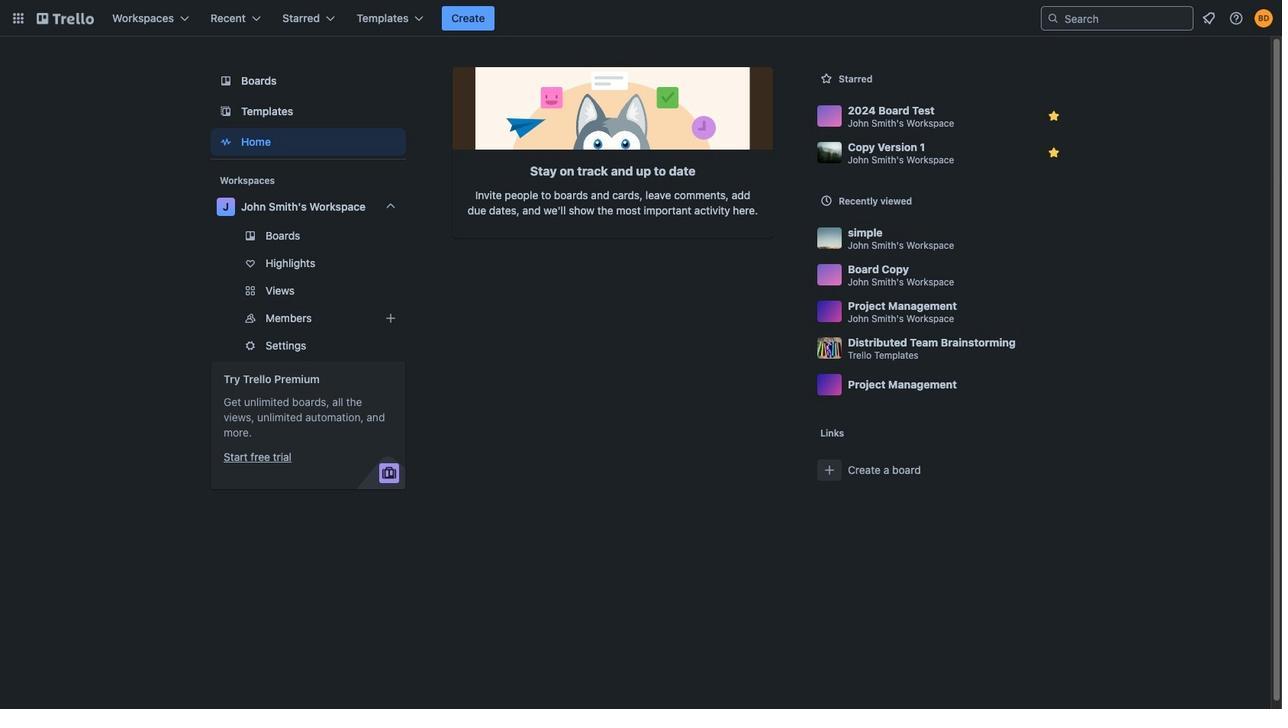 Task type: describe. For each thing, give the bounding box(es) containing it.
click to star 2024 board test. it will show up at the top of your boards list. image
[[1046, 108, 1062, 124]]

template board image
[[217, 102, 235, 121]]

Search field
[[1059, 8, 1193, 29]]

click to star copy version 1. it will show up at the top of your boards list. image
[[1046, 145, 1062, 160]]

add image
[[382, 309, 400, 327]]

open information menu image
[[1229, 11, 1244, 26]]

board image
[[217, 72, 235, 90]]



Task type: vqa. For each thing, say whether or not it's contained in the screenshot.
Collapse icon
no



Task type: locate. For each thing, give the bounding box(es) containing it.
back to home image
[[37, 6, 94, 31]]

0 notifications image
[[1200, 9, 1218, 27]]

home image
[[217, 133, 235, 151]]

search image
[[1047, 12, 1059, 24]]

barb dwyer (barbdwyer3) image
[[1255, 9, 1273, 27]]

primary element
[[0, 0, 1282, 37]]



